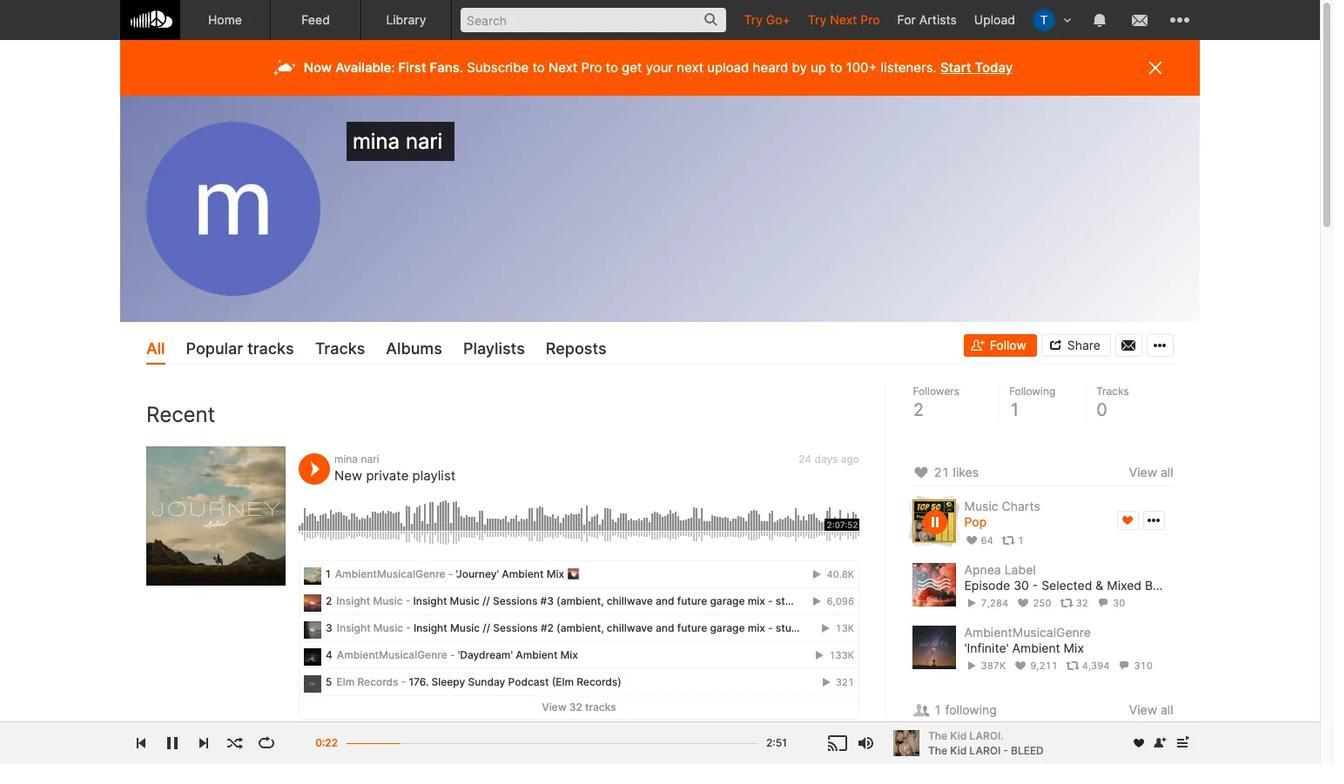Task type: vqa. For each thing, say whether or not it's contained in the screenshot.
Try within the "Link"
yes



Task type: locate. For each thing, give the bounding box(es) containing it.
2 the from the top
[[929, 744, 948, 757]]

ambient up the 9,211 link
[[1013, 641, 1061, 656]]

1 vertical spatial study
[[776, 622, 804, 635]]

1 vertical spatial kid
[[951, 744, 967, 757]]

13k
[[836, 622, 854, 635]]

the kid laroi - bleed link
[[929, 743, 1044, 759]]

nari down first
[[406, 129, 443, 154]]

music) down "6,096"
[[807, 622, 840, 635]]

tara schultz's avatar element
[[1033, 9, 1056, 31]]

view down 310
[[1130, 703, 1158, 718]]

0 horizontal spatial share button
[[424, 729, 483, 749]]

try
[[744, 12, 763, 27], [808, 12, 827, 27]]

- up 250 link
[[1033, 578, 1039, 593]]

tracks inside popular tracks link
[[247, 340, 294, 358]]

1 for 1 following
[[935, 703, 943, 718]]

0 horizontal spatial share
[[448, 733, 474, 745]]

playlists link
[[463, 335, 525, 365]]

0 vertical spatial //
[[482, 595, 490, 608]]

view down "tracks 0"
[[1130, 465, 1158, 480]]

0 vertical spatial pro
[[861, 12, 880, 27]]

and for #3
[[656, 595, 675, 608]]

1 vertical spatial next
[[549, 59, 578, 76]]

- left 'journey'
[[448, 568, 453, 581]]

library
[[386, 12, 426, 27]]

apnea label link
[[965, 562, 1037, 577]]

pro left get
[[581, 59, 602, 76]]

and
[[656, 595, 675, 608], [656, 622, 675, 635]]

1 garage from the top
[[710, 595, 745, 608]]

// for #2
[[483, 622, 491, 635]]

mixed
[[1108, 578, 1142, 593]]

mina down available:
[[353, 129, 400, 154]]

sessions
[[493, 595, 538, 608], [493, 622, 538, 635]]

1 horizontal spatial pro
[[861, 12, 880, 27]]

all for 21 likes
[[1161, 465, 1174, 480]]

0 vertical spatial the
[[929, 729, 948, 743]]

3 insight music         - insight music // sessions #2 (ambient, chillwave and future garage mix - study music) 13k
[[326, 622, 854, 635]]

2 inside followers 2
[[914, 400, 925, 421]]

ambientmusicalgenre's avatar element
[[913, 738, 956, 765]]

future
[[677, 595, 708, 608], [677, 622, 708, 635]]

1 try from the left
[[744, 12, 763, 27]]

64 link
[[965, 534, 994, 547]]

try inside try go+ link
[[744, 12, 763, 27]]

0 horizontal spatial pro
[[581, 59, 602, 76]]

share for the bottom the share 'popup button'
[[448, 733, 474, 745]]

library link
[[361, 0, 452, 40]]

music) down '40.8k'
[[807, 595, 840, 608]]

ambient
[[502, 568, 544, 581], [1013, 641, 1061, 656], [516, 649, 558, 662]]

- right laroi
[[1004, 744, 1009, 757]]

track stats element containing 387k
[[965, 657, 1174, 676]]

//
[[482, 595, 490, 608], [483, 622, 491, 635]]

mina nari
[[353, 129, 448, 154]]

2 (ambient, from the top
[[557, 622, 604, 635]]

upload link
[[966, 0, 1024, 39]]

1 vertical spatial and
[[656, 622, 675, 635]]

1 horizontal spatial nari
[[406, 129, 443, 154]]

mina up new
[[334, 453, 358, 466]]

insight up 4 ambientmusicalgenre         - 'daydream' ambient mix
[[414, 622, 448, 635]]

1 mix from the top
[[748, 595, 766, 608]]

1 vertical spatial future
[[677, 622, 708, 635]]

0 vertical spatial 32
[[1077, 597, 1089, 610]]

2 try from the left
[[808, 12, 827, 27]]

1 down "following"
[[1010, 400, 1021, 421]]

label
[[1005, 562, 1037, 577]]

2 garage from the top
[[710, 622, 745, 635]]

follow button
[[964, 335, 1037, 357]]

repost button
[[354, 729, 419, 749]]

1 horizontal spatial share button
[[1042, 335, 1111, 357]]

ambientmusicalgenre for 4 ambientmusicalgenre         - 'daydream' ambient mix
[[337, 649, 447, 662]]

0 vertical spatial future
[[677, 595, 708, 608]]

0 vertical spatial all
[[1161, 465, 1174, 480]]

insight music // sessions #2 (ambient, chillwave and future garage mix - study music) element
[[304, 622, 321, 639]]

1 vertical spatial //
[[483, 622, 491, 635]]

1 horizontal spatial tracks
[[585, 701, 616, 714]]

mix up 4,394 link
[[1064, 641, 1085, 656]]

try inside try next pro link
[[808, 12, 827, 27]]

kid
[[951, 729, 967, 743], [951, 744, 967, 757]]

32 down (elm
[[569, 701, 583, 714]]

// for #3
[[482, 595, 490, 608]]

None search field
[[452, 0, 736, 39]]

30 down mixed
[[1114, 597, 1126, 610]]

1 vertical spatial garage
[[710, 622, 745, 635]]

0 vertical spatial sessions
[[493, 595, 538, 608]]

go+
[[766, 12, 791, 27]]

0 vertical spatial 30
[[1014, 578, 1030, 593]]

0 vertical spatial 2
[[914, 400, 925, 421]]

mix left 🌄
[[547, 568, 564, 581]]

0 vertical spatial mina
[[353, 129, 400, 154]]

ambientmusicalgenre up records
[[337, 649, 447, 662]]

to
[[533, 59, 545, 76], [606, 59, 618, 76], [830, 59, 843, 76]]

1 inside playlist stats element
[[1019, 534, 1025, 547]]

ago
[[841, 453, 860, 466]]

1 horizontal spatial 2
[[914, 400, 925, 421]]

new
[[334, 467, 363, 484]]

2 chillwave from the top
[[607, 622, 653, 635]]

ambientmusicalgenre
[[335, 568, 446, 581], [965, 625, 1092, 640], [337, 649, 447, 662]]

2 track stats element from the top
[[965, 657, 1174, 676]]

the down following image on the bottom of page
[[929, 729, 948, 743]]

nari for mina nari
[[406, 129, 443, 154]]

try go+ link
[[736, 0, 799, 39]]

study left "6,096"
[[776, 595, 804, 608]]

176. sleepy sunday podcast (elm records) element
[[304, 676, 321, 693]]

artists
[[920, 12, 957, 27]]

like image
[[913, 463, 931, 484]]

// up the 'daydream'
[[483, 622, 491, 635]]

'journey'
[[456, 568, 499, 581]]

share button up "following"
[[1042, 335, 1111, 357]]

30 inside "track stats" element
[[1114, 597, 1126, 610]]

sessions left #2
[[493, 622, 538, 635]]

1 vertical spatial tracks
[[1097, 385, 1130, 398]]

to left get
[[606, 59, 618, 76]]

1 vertical spatial mix
[[748, 622, 766, 635]]

nari up the "private"
[[361, 453, 379, 466]]

40.8k
[[824, 568, 854, 581]]

3
[[326, 622, 333, 635]]

(ambient, down "2 insight music         - insight music // sessions #3 (ambient, chillwave and future garage mix - study music)"
[[557, 622, 604, 635]]

to right up
[[830, 59, 843, 76]]

tracks inside view 32 tracks link
[[585, 701, 616, 714]]

nari for mina nari new private playlist
[[361, 453, 379, 466]]

24
[[799, 453, 812, 466]]

0 vertical spatial tracks
[[315, 340, 365, 358]]

share up "tracks 0"
[[1068, 338, 1101, 353]]

0 vertical spatial share
[[1068, 338, 1101, 353]]

tracks right popular
[[247, 340, 294, 358]]

ambient up #3 at the left bottom
[[502, 568, 544, 581]]

track stats element
[[965, 594, 1174, 613], [965, 657, 1174, 676]]

30 down label
[[1014, 578, 1030, 593]]

0 horizontal spatial tracks
[[247, 340, 294, 358]]

laroi.
[[970, 729, 1004, 743]]

2 future from the top
[[677, 622, 708, 635]]

share down sleepy
[[448, 733, 474, 745]]

1 music) from the top
[[807, 595, 840, 608]]

4 ambientmusicalgenre         - 'daydream' ambient mix
[[326, 649, 578, 662]]

1 and from the top
[[656, 595, 675, 608]]

1 vertical spatial (ambient,
[[557, 622, 604, 635]]

tracks
[[247, 340, 294, 358], [585, 701, 616, 714]]

sessions left #3 at the left bottom
[[493, 595, 538, 608]]

0 vertical spatial tracks
[[247, 340, 294, 358]]

Search search field
[[461, 8, 727, 32]]

next
[[677, 59, 704, 76]]

32 down episode 30 - selected & mixed by kyrro link
[[1077, 597, 1089, 610]]

5
[[326, 676, 332, 689]]

music inside music charts pop
[[965, 499, 999, 514]]

9,211 link
[[1014, 661, 1059, 673]]

0 horizontal spatial 30
[[1014, 578, 1030, 593]]

tracks 0
[[1097, 385, 1130, 421]]

records)
[[577, 676, 622, 689]]

days
[[815, 453, 838, 466]]

250
[[1034, 597, 1052, 610]]

chillwave for #3
[[607, 595, 653, 608]]

track stats element containing 7,284
[[965, 594, 1174, 613]]

reposts
[[546, 340, 607, 358]]

try go+
[[744, 12, 791, 27]]

1 view all from the top
[[1130, 465, 1174, 480]]

kid down '1 following'
[[951, 729, 967, 743]]

#3
[[541, 595, 554, 608]]

popular tracks link
[[186, 335, 294, 365]]

2 view all from the top
[[1130, 703, 1174, 718]]

0 vertical spatial study
[[776, 595, 804, 608]]

2 insight music         - insight music // sessions #3 (ambient, chillwave and future garage mix - study music)
[[326, 595, 840, 608]]

pop
[[965, 515, 987, 530]]

'daydream' ambient mix element
[[304, 649, 321, 666]]

2 music) from the top
[[807, 622, 840, 635]]

1 vertical spatial share
[[448, 733, 474, 745]]

1 right 'journey' ambient mix 🌄 element
[[326, 568, 331, 581]]

- down 1 ambientmusicalgenre         - 'journey' ambient mix 🌄
[[406, 595, 411, 608]]

next up 100+ at the top of page
[[830, 12, 857, 27]]

-
[[448, 568, 453, 581], [1033, 578, 1039, 593], [406, 595, 411, 608], [768, 595, 773, 608], [406, 622, 411, 635], [768, 622, 773, 635], [450, 649, 455, 662], [401, 676, 406, 689], [1004, 744, 1009, 757]]

2 vertical spatial ambientmusicalgenre
[[337, 649, 447, 662]]

1
[[1010, 400, 1021, 421], [1019, 534, 1025, 547], [326, 568, 331, 581], [935, 703, 943, 718]]

study left 13k
[[776, 622, 804, 635]]

2 down followers
[[914, 400, 925, 421]]

and down "2 insight music         - insight music // sessions #3 (ambient, chillwave and future garage mix - study music)"
[[656, 622, 675, 635]]

share for the top the share 'popup button'
[[1068, 338, 1101, 353]]

1 horizontal spatial tracks
[[1097, 385, 1130, 398]]

the right the kid laroi - bleed element
[[929, 744, 948, 757]]

1 vertical spatial chillwave
[[607, 622, 653, 635]]

'infinite' ambient mix link
[[965, 641, 1085, 657]]

chillwave for #2
[[607, 622, 653, 635]]

by
[[792, 59, 807, 76]]

chillwave up 3 insight music         - insight music // sessions #2 (ambient, chillwave and future garage mix - study music) 13k
[[607, 595, 653, 608]]

1 horizontal spatial 32
[[1077, 597, 1089, 610]]

0 vertical spatial view all
[[1130, 465, 1174, 480]]

'infinite'
[[965, 641, 1010, 656]]

#2
[[541, 622, 554, 635]]

link
[[538, 733, 556, 745]]

2 study from the top
[[776, 622, 804, 635]]

0 vertical spatial nari
[[406, 129, 443, 154]]

1 horizontal spatial next
[[830, 12, 857, 27]]

24 days ago
[[799, 453, 860, 466]]

try for try next pro
[[808, 12, 827, 27]]

2 mix from the top
[[748, 622, 766, 635]]

1 future from the top
[[677, 595, 708, 608]]

1 vertical spatial track stats element
[[965, 657, 1174, 676]]

0 horizontal spatial nari
[[361, 453, 379, 466]]

to right subscribe
[[533, 59, 545, 76]]

2 all from the top
[[1161, 703, 1174, 718]]

0 horizontal spatial 32
[[569, 701, 583, 714]]

1 vertical spatial tracks
[[585, 701, 616, 714]]

kid left laroi
[[951, 744, 967, 757]]

1 up label
[[1019, 534, 1025, 547]]

0 horizontal spatial 2
[[326, 595, 332, 608]]

apnea label episode 30 - selected & mixed by kyrro
[[965, 562, 1194, 593]]

progress bar
[[347, 735, 758, 764]]

the kid laroi - bleed element
[[894, 731, 920, 757]]

1 vertical spatial view all
[[1130, 703, 1174, 718]]

share button down sleepy
[[424, 729, 483, 749]]

1 (ambient, from the top
[[557, 595, 604, 608]]

view all down 310
[[1130, 703, 1174, 718]]

6,096
[[824, 595, 854, 608]]

1 vertical spatial mina
[[334, 453, 358, 466]]

view 32 tracks link
[[300, 696, 859, 720]]

// down 'journey'
[[482, 595, 490, 608]]

view all down "tracks 0"
[[1130, 465, 1174, 480]]

0 vertical spatial next
[[830, 12, 857, 27]]

0 horizontal spatial to
[[533, 59, 545, 76]]

0 vertical spatial track stats element
[[965, 594, 1174, 613]]

ambientmusicalgenre right 'journey' ambient mix 🌄 element
[[335, 568, 446, 581]]

5 elm records         - 176. sleepy sunday podcast (elm records)
[[326, 676, 622, 689]]

ambientmusicalgenre up the 'infinite' ambient mix link at bottom
[[965, 625, 1092, 640]]

chillwave down "2 insight music         - insight music // sessions #3 (ambient, chillwave and future garage mix - study music)"
[[607, 622, 653, 635]]

- left the 176.
[[401, 676, 406, 689]]

2 right insight music // sessions #3 (ambient, chillwave and future garage mix - study music) element
[[326, 595, 332, 608]]

following
[[946, 703, 998, 718]]

1 vertical spatial sessions
[[493, 622, 538, 635]]

2 and from the top
[[656, 622, 675, 635]]

1 right following image on the bottom of page
[[935, 703, 943, 718]]

try right the go+
[[808, 12, 827, 27]]

2
[[914, 400, 925, 421], [326, 595, 332, 608]]

tracks for tracks
[[315, 340, 365, 358]]

0 vertical spatial (ambient,
[[557, 595, 604, 608]]

0 vertical spatial and
[[656, 595, 675, 608]]

1 horizontal spatial share
[[1068, 338, 1101, 353]]

0 vertical spatial garage
[[710, 595, 745, 608]]

1 vertical spatial 30
[[1114, 597, 1126, 610]]

1 vertical spatial 2
[[326, 595, 332, 608]]

0 horizontal spatial try
[[744, 12, 763, 27]]

tracks left albums
[[315, 340, 365, 358]]

1 vertical spatial music)
[[807, 622, 840, 635]]

0 vertical spatial music)
[[807, 595, 840, 608]]

tracks up 0
[[1097, 385, 1130, 398]]

laroi
[[970, 744, 1001, 757]]

now available: first fans. subscribe to next pro to get your next upload heard by up to 100+ listeners. start today
[[304, 59, 1013, 76]]

try left the go+
[[744, 12, 763, 27]]

the
[[929, 729, 948, 743], [929, 744, 948, 757]]

2 to from the left
[[606, 59, 618, 76]]

copy link button
[[487, 729, 565, 749]]

0 horizontal spatial next
[[549, 59, 578, 76]]

2 horizontal spatial to
[[830, 59, 843, 76]]

1 vertical spatial the
[[929, 744, 948, 757]]

mina inside mina nari new private playlist
[[334, 453, 358, 466]]

0 vertical spatial kid
[[951, 729, 967, 743]]

1 horizontal spatial 30
[[1114, 597, 1126, 610]]

next down search search field
[[549, 59, 578, 76]]

pro
[[861, 12, 880, 27], [581, 59, 602, 76]]

nari inside mina nari new private playlist
[[361, 453, 379, 466]]

1 horizontal spatial try
[[808, 12, 827, 27]]

insight down 1 ambientmusicalgenre         - 'journey' ambient mix 🌄
[[413, 595, 447, 608]]

1 chillwave from the top
[[607, 595, 653, 608]]

first
[[399, 59, 426, 76]]

1 study from the top
[[776, 595, 804, 608]]

32 link
[[1060, 597, 1089, 610]]

pro left for
[[861, 12, 880, 27]]

all link
[[146, 335, 165, 365]]

0 vertical spatial mix
[[748, 595, 766, 608]]

follow
[[990, 338, 1027, 353]]

share
[[1068, 338, 1101, 353], [448, 733, 474, 745]]

ambient up 'podcast' on the bottom left
[[516, 649, 558, 662]]

mina nari's avatar element
[[146, 122, 321, 296]]

1 vertical spatial nari
[[361, 453, 379, 466]]

all
[[146, 340, 165, 358]]

1 horizontal spatial to
[[606, 59, 618, 76]]

and up 3 insight music         - insight music // sessions #2 (ambient, chillwave and future garage mix - study music) 13k
[[656, 595, 675, 608]]

kyrro
[[1164, 578, 1194, 593]]

(ambient, down 🌄
[[557, 595, 604, 608]]

mix up (elm
[[561, 649, 578, 662]]

music) for insight music // sessions #3 (ambient, chillwave and future garage mix - study music)
[[807, 595, 840, 608]]

episode 30 - selected & mixed by kyrro link
[[965, 578, 1194, 594]]

mina for mina nari new private playlist
[[334, 453, 358, 466]]

0 horizontal spatial tracks
[[315, 340, 365, 358]]

all for 1 following
[[1161, 703, 1174, 718]]

0 vertical spatial ambientmusicalgenre
[[335, 568, 446, 581]]

1 track stats element from the top
[[965, 594, 1174, 613]]

1 vertical spatial all
[[1161, 703, 1174, 718]]

1 all from the top
[[1161, 465, 1174, 480]]

0 vertical spatial chillwave
[[607, 595, 653, 608]]

'infinite' ambient mix element
[[913, 626, 956, 670]]

tracks down records)
[[585, 701, 616, 714]]



Task type: describe. For each thing, give the bounding box(es) containing it.
9,211
[[1031, 661, 1059, 673]]

track stats element for 30
[[965, 594, 1174, 613]]

like button
[[299, 729, 350, 749]]

view 32 tracks
[[542, 701, 616, 714]]

mix for 'daydream' ambient mix
[[561, 649, 578, 662]]

up
[[811, 59, 827, 76]]

- up sleepy
[[450, 649, 455, 662]]

- inside the kid laroi. the kid laroi - bleed
[[1004, 744, 1009, 757]]

sessions for #2
[[493, 622, 538, 635]]

1 vertical spatial pro
[[581, 59, 602, 76]]

feed link
[[271, 0, 361, 40]]

133k
[[827, 649, 854, 662]]

garage for insight music // sessions #2 (ambient, chillwave and future garage mix - study music)
[[710, 622, 745, 635]]

the kid laroi. the kid laroi - bleed
[[929, 729, 1044, 757]]

30 link
[[1097, 597, 1126, 610]]

ambientmusicalgenre link
[[965, 625, 1092, 640]]

1 vertical spatial share button
[[424, 729, 483, 749]]

ambient​musical​genre
[[965, 745, 1092, 760]]

- up 4 ambientmusicalgenre         - 'daydream' ambient mix
[[406, 622, 411, 635]]

popular tracks
[[186, 340, 294, 358]]

1 the from the top
[[929, 729, 948, 743]]

following image
[[913, 701, 931, 721]]

repost
[[379, 733, 411, 745]]

sessions for #3
[[493, 595, 538, 608]]

(elm
[[552, 676, 574, 689]]

tracks link
[[315, 335, 365, 365]]

view for 21 likes
[[1130, 465, 1158, 480]]

followers 2
[[914, 385, 960, 421]]

playlist
[[413, 467, 456, 484]]

4
[[326, 649, 333, 662]]

track stats element for mix
[[965, 657, 1174, 676]]

start today link
[[941, 59, 1013, 76]]

podcast
[[508, 676, 549, 689]]

music) for insight music // sessions #2 (ambient, chillwave and future garage mix - study music)
[[807, 622, 840, 635]]

1 link
[[1002, 534, 1025, 547]]

for artists
[[898, 12, 957, 27]]

your
[[646, 59, 673, 76]]

next up image
[[1172, 733, 1193, 754]]

feed
[[302, 12, 330, 27]]

for artists link
[[889, 0, 966, 39]]

30 inside apnea label episode 30 - selected & mixed by kyrro
[[1014, 578, 1030, 593]]

ambient inside the ambientmusicalgenre 'infinite' ambient mix
[[1013, 641, 1061, 656]]

new private playlist element
[[146, 446, 286, 586]]

following 1
[[1010, 385, 1056, 421]]

future for #3
[[677, 595, 708, 608]]

garage for insight music // sessions #3 (ambient, chillwave and future garage mix - study music)
[[710, 595, 745, 608]]

mina for mina nari
[[353, 129, 400, 154]]

and for #2
[[656, 622, 675, 635]]

321
[[833, 676, 854, 689]]

mina nari link
[[334, 453, 379, 466]]

1 ambientmusicalgenre         - 'journey' ambient mix 🌄
[[326, 568, 580, 581]]

1 inside following 1
[[1010, 400, 1021, 421]]

100+
[[846, 59, 877, 76]]

2 kid from the top
[[951, 744, 967, 757]]

charts
[[1003, 499, 1041, 514]]

view down (elm
[[542, 701, 567, 714]]

view for 1 following
[[1130, 703, 1158, 718]]

home link
[[180, 0, 271, 40]]

start
[[941, 59, 972, 76]]

3 to from the left
[[830, 59, 843, 76]]

elm
[[337, 676, 355, 689]]

1 for 1
[[1019, 534, 1025, 547]]

insight right insight music // sessions #3 (ambient, chillwave and future garage mix - study music) element
[[337, 595, 370, 608]]

heard
[[753, 59, 789, 76]]

upload
[[707, 59, 749, 76]]

sunday
[[468, 676, 506, 689]]

study for insight music // sessions #3 (ambient, chillwave and future garage mix - study music)
[[776, 595, 804, 608]]

pop element
[[913, 500, 956, 544]]

playlist stats element
[[965, 531, 1174, 550]]

try next pro link
[[799, 0, 889, 39]]

for
[[898, 12, 916, 27]]

310 link
[[1118, 661, 1154, 673]]

try for try go+
[[744, 12, 763, 27]]

study for insight music // sessions #2 (ambient, chillwave and future garage mix - study music)
[[776, 622, 804, 635]]

1 kid from the top
[[951, 729, 967, 743]]

64
[[982, 534, 994, 547]]

250 link
[[1017, 597, 1052, 610]]

&
[[1096, 578, 1104, 593]]

387k
[[982, 661, 1007, 673]]

'journey' ambient mix 🌄 element
[[304, 568, 321, 585]]

music charts pop
[[965, 499, 1041, 530]]

0
[[1097, 400, 1108, 421]]

by
[[1146, 578, 1161, 593]]

(ambient, for #3
[[557, 595, 604, 608]]

tracks for tracks 0
[[1097, 385, 1130, 398]]

albums
[[386, 340, 442, 358]]

32 inside "track stats" element
[[1077, 597, 1089, 610]]

21
[[935, 465, 950, 480]]

episode 30 - selected & mixed by kyrro element
[[913, 563, 956, 607]]

future for #2
[[677, 622, 708, 635]]

records
[[358, 676, 399, 689]]

2:51
[[767, 737, 787, 750]]

- inside apnea label episode 30 - selected & mixed by kyrro
[[1033, 578, 1039, 593]]

(ambient, for #2
[[557, 622, 604, 635]]

1 for 1 ambientmusicalgenre         - 'journey' ambient mix 🌄
[[326, 568, 331, 581]]

episode
[[965, 578, 1011, 593]]

popular
[[186, 340, 243, 358]]

mix for insight music // sessions #3 (ambient, chillwave and future garage mix - study music)
[[748, 595, 766, 608]]

ambient for 'journey' ambient mix 🌄
[[502, 568, 544, 581]]

21 likes
[[935, 465, 979, 480]]

1 vertical spatial 32
[[569, 701, 583, 714]]

7,284
[[982, 597, 1009, 610]]

- left "6,096"
[[768, 595, 773, 608]]

1 vertical spatial ambientmusicalgenre
[[965, 625, 1092, 640]]

reposts link
[[546, 335, 607, 365]]

view all for 21 likes
[[1130, 465, 1174, 480]]

mix for 'journey' ambient mix 🌄
[[547, 568, 564, 581]]

view all for 1 following
[[1130, 703, 1174, 718]]

mina nari new private playlist
[[334, 453, 456, 484]]

fans.
[[430, 59, 463, 76]]

selected
[[1042, 578, 1093, 593]]

copy link
[[512, 733, 556, 745]]

310
[[1135, 661, 1154, 673]]

'daydream'
[[458, 649, 513, 662]]

new private playlist link
[[334, 467, 456, 484]]

sleepy
[[432, 676, 465, 689]]

ambientmusicalgenre for 1 ambientmusicalgenre         - 'journey' ambient mix 🌄
[[335, 568, 446, 581]]

mix inside the ambientmusicalgenre 'infinite' ambient mix
[[1064, 641, 1085, 656]]

insight music // sessions #3 (ambient, chillwave and future garage mix - study music) element
[[304, 595, 321, 612]]

1 to from the left
[[533, 59, 545, 76]]

mix for insight music // sessions #2 (ambient, chillwave and future garage mix - study music)
[[748, 622, 766, 635]]

recent
[[146, 403, 215, 428]]

following
[[1010, 385, 1056, 398]]

try next pro
[[808, 12, 880, 27]]

ambient for 'daydream' ambient mix
[[516, 649, 558, 662]]

subscribe
[[467, 59, 529, 76]]

0 vertical spatial share button
[[1042, 335, 1111, 357]]

insight right 3
[[337, 622, 371, 635]]

private
[[366, 467, 409, 484]]

likes
[[954, 465, 979, 480]]

- left 13k
[[768, 622, 773, 635]]

🌄
[[567, 568, 580, 581]]



